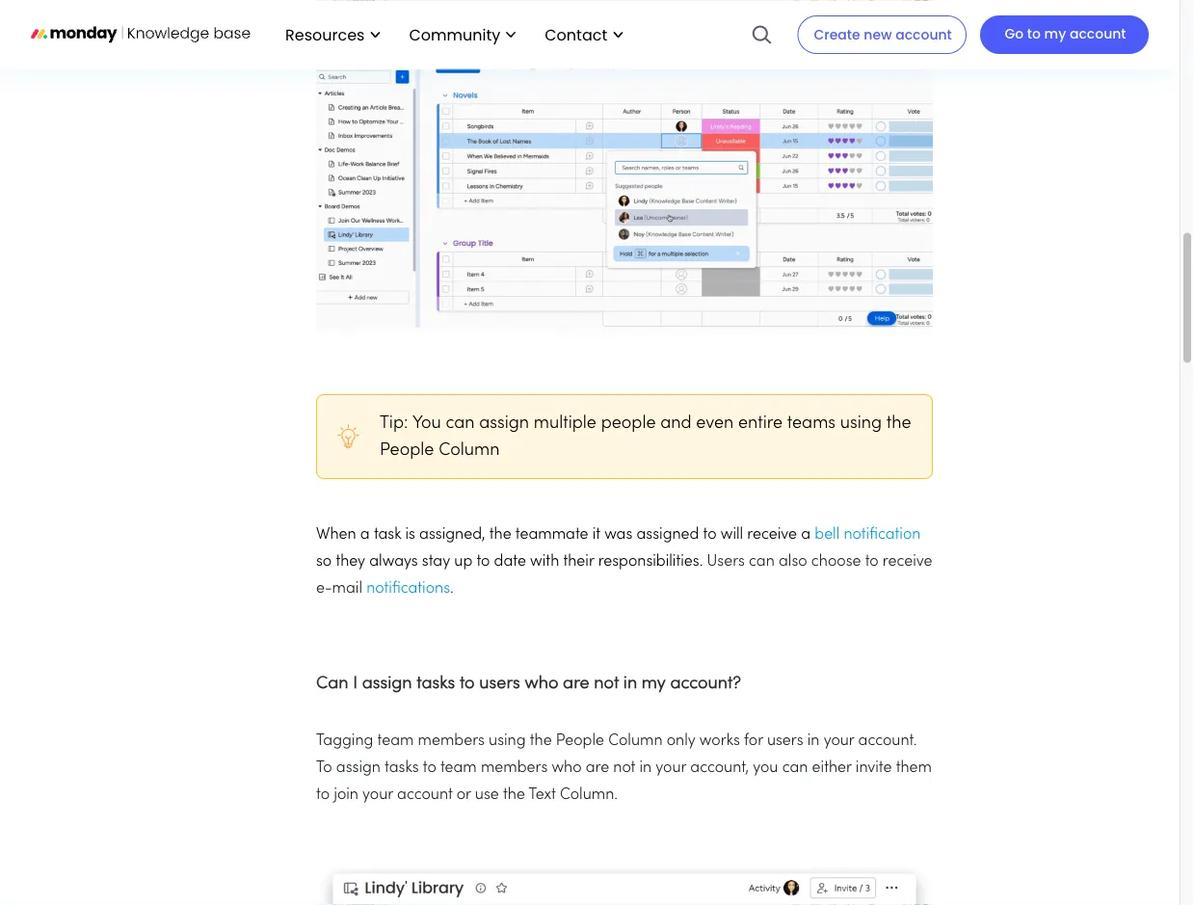 Task type: locate. For each thing, give the bounding box(es) containing it.
account right new
[[896, 25, 952, 44]]

your up either
[[824, 734, 854, 748]]

using right teams
[[840, 415, 882, 432]]

team right "tagging"
[[377, 734, 414, 748]]

task
[[374, 528, 401, 543]]

1 vertical spatial people
[[556, 734, 604, 748]]

column inside tagging team members using the people column only works for users in your account. to assign tasks to team members who are not in your account, you can either invite them to join your account or use the text column.
[[608, 734, 663, 748]]

can inside you can assign multiple people and even entire teams using the people column
[[446, 415, 475, 432]]

notifications link
[[366, 582, 450, 597]]

1 vertical spatial my
[[642, 676, 666, 692]]

to inside main element
[[1027, 24, 1041, 43]]

0 horizontal spatial using
[[489, 734, 526, 748]]

column inside you can assign multiple people and even entire teams using the people column
[[439, 442, 500, 459]]

1 vertical spatial assign
[[362, 676, 412, 692]]

invite
[[856, 761, 892, 775]]

0 horizontal spatial team
[[377, 734, 414, 748]]

using inside tagging team members using the people column only works for users in your account. to assign tasks to team members who are not in your account, you can either invite them to join your account or use the text column.
[[489, 734, 526, 748]]

0 vertical spatial your
[[824, 734, 854, 748]]

2 vertical spatial assign
[[336, 761, 381, 775]]

your
[[824, 734, 854, 748], [656, 761, 686, 775], [363, 788, 393, 802]]

0 vertical spatial can
[[446, 415, 475, 432]]

0 vertical spatial people
[[380, 442, 434, 459]]

tasks
[[417, 676, 455, 692], [385, 761, 419, 775]]

1 vertical spatial your
[[656, 761, 686, 775]]

2 horizontal spatial can
[[782, 761, 808, 775]]

them
[[896, 761, 932, 775]]

you can assign multiple people and even entire teams using the people column
[[380, 415, 911, 459]]

go
[[1005, 24, 1024, 43]]

using
[[840, 415, 882, 432], [489, 734, 526, 748]]

my left account? in the right of the page
[[642, 676, 666, 692]]

using up the use
[[489, 734, 526, 748]]

0 vertical spatial tasks
[[417, 676, 455, 692]]

notifications
[[366, 582, 450, 597]]

receive up also
[[747, 528, 797, 543]]

1 vertical spatial not
[[613, 761, 635, 775]]

0 horizontal spatial a
[[360, 528, 370, 543]]

1 horizontal spatial receive
[[883, 555, 933, 570]]

list
[[266, 0, 633, 69]]

tasks right "i"
[[417, 676, 455, 692]]

1 horizontal spatial users
[[767, 734, 803, 748]]

can right you
[[782, 761, 808, 775]]

users
[[479, 676, 520, 692], [767, 734, 803, 748]]

column down 'you'
[[439, 442, 500, 459]]

1 horizontal spatial column
[[608, 734, 663, 748]]

so they always stay up to date with their responsibilities.
[[316, 555, 707, 570]]

2 horizontal spatial your
[[824, 734, 854, 748]]

it
[[592, 528, 600, 543]]

can inside users can also choose to receive e-mail
[[749, 555, 775, 570]]

1 vertical spatial can
[[749, 555, 775, 570]]

a
[[360, 528, 370, 543], [801, 528, 811, 543]]

0 horizontal spatial your
[[363, 788, 393, 802]]

members up or
[[418, 734, 485, 748]]

1 vertical spatial are
[[586, 761, 609, 775]]

members up the use
[[481, 761, 548, 775]]

receive
[[747, 528, 797, 543], [883, 555, 933, 570]]

0 vertical spatial are
[[563, 676, 589, 692]]

in up either
[[807, 734, 820, 748]]

1 horizontal spatial using
[[840, 415, 882, 432]]

tip:
[[380, 415, 413, 432]]

not
[[594, 676, 619, 692], [613, 761, 635, 775]]

account,
[[690, 761, 749, 775]]

my right go on the top of the page
[[1044, 24, 1066, 43]]

notification
[[844, 528, 921, 543]]

0 vertical spatial receive
[[747, 528, 797, 543]]

always
[[369, 555, 418, 570]]

who
[[525, 676, 558, 692], [552, 761, 582, 775]]

1 vertical spatial members
[[481, 761, 548, 775]]

date
[[494, 555, 526, 570]]

column
[[439, 442, 500, 459], [608, 734, 663, 748]]

tasks right the to
[[385, 761, 419, 775]]

your down "only"
[[656, 761, 686, 775]]

1 vertical spatial team
[[440, 761, 477, 775]]

create new account link
[[798, 15, 967, 54]]

can
[[316, 676, 348, 692]]

can
[[446, 415, 475, 432], [749, 555, 775, 570], [782, 761, 808, 775]]

my
[[1044, 24, 1066, 43], [642, 676, 666, 692]]

not up tagging team members using the people column only works for users in your account. to assign tasks to team members who are not in your account, you can either invite them to join your account or use the text column.
[[594, 676, 619, 692]]

column left "only"
[[608, 734, 663, 748]]

1 horizontal spatial in
[[639, 761, 652, 775]]

assign left the multiple
[[479, 415, 529, 432]]

2 vertical spatial can
[[782, 761, 808, 775]]

multiple
[[534, 415, 597, 432]]

1 horizontal spatial a
[[801, 528, 811, 543]]

to
[[316, 761, 332, 775]]

1 vertical spatial receive
[[883, 555, 933, 570]]

can left also
[[749, 555, 775, 570]]

receive down notification
[[883, 555, 933, 570]]

1 vertical spatial who
[[552, 761, 582, 775]]

to inside users can also choose to receive e-mail
[[865, 555, 879, 570]]

assign up join
[[336, 761, 381, 775]]

members
[[418, 734, 485, 748], [481, 761, 548, 775]]

users inside tagging team members using the people column only works for users in your account. to assign tasks to team members who are not in your account, you can either invite them to join your account or use the text column.
[[767, 734, 803, 748]]

can i assign tasks to users who are not in my account?
[[316, 676, 741, 692]]

1 vertical spatial users
[[767, 734, 803, 748]]

users can also choose to receive e-mail
[[316, 555, 933, 597]]

in left account? in the right of the page
[[623, 676, 637, 692]]

0 vertical spatial using
[[840, 415, 882, 432]]

1 horizontal spatial people
[[556, 734, 604, 748]]

1 horizontal spatial your
[[656, 761, 686, 775]]

assign
[[479, 415, 529, 432], [362, 676, 412, 692], [336, 761, 381, 775]]

is
[[405, 528, 415, 543]]

go to my account link
[[980, 15, 1149, 54]]

are
[[563, 676, 589, 692], [586, 761, 609, 775]]

the up text
[[530, 734, 552, 748]]

or
[[457, 788, 471, 802]]

can for also
[[749, 555, 775, 570]]

can right 'you'
[[446, 415, 475, 432]]

group image
[[316, 866, 933, 905]]

people up the column.
[[556, 734, 604, 748]]

a left the task
[[360, 528, 370, 543]]

your right join
[[363, 788, 393, 802]]

tagging
[[316, 734, 373, 748]]

in left account,
[[639, 761, 652, 775]]

0 vertical spatial column
[[439, 442, 500, 459]]

1 horizontal spatial can
[[749, 555, 775, 570]]

1 vertical spatial using
[[489, 734, 526, 748]]

0 horizontal spatial account
[[397, 788, 453, 802]]

assign inside you can assign multiple people and even entire teams using the people column
[[479, 415, 529, 432]]

0 horizontal spatial receive
[[747, 528, 797, 543]]

a left bell
[[801, 528, 811, 543]]

who inside tagging team members using the people column only works for users in your account. to assign tasks to team members who are not in your account, you can either invite them to join your account or use the text column.
[[552, 761, 582, 775]]

people down "tip:"
[[380, 442, 434, 459]]

0 horizontal spatial people
[[380, 442, 434, 459]]

team
[[377, 734, 414, 748], [440, 761, 477, 775]]

not up the column.
[[613, 761, 635, 775]]

the inside you can assign multiple people and even entire teams using the people column
[[887, 415, 911, 432]]

the
[[887, 415, 911, 432], [489, 528, 511, 543], [530, 734, 552, 748], [503, 788, 525, 802]]

0 horizontal spatial column
[[439, 442, 500, 459]]

responsibilities.
[[598, 555, 703, 570]]

teams
[[787, 415, 836, 432]]

account?
[[670, 676, 741, 692]]

2 horizontal spatial in
[[807, 734, 820, 748]]

people
[[380, 442, 434, 459], [556, 734, 604, 748]]

account left or
[[397, 788, 453, 802]]

1 vertical spatial column
[[608, 734, 663, 748]]

the up date
[[489, 528, 511, 543]]

2 vertical spatial your
[[363, 788, 393, 802]]

up
[[454, 555, 473, 570]]

1 vertical spatial in
[[807, 734, 820, 748]]

also
[[779, 555, 807, 570]]

in
[[623, 676, 637, 692], [807, 734, 820, 748], [639, 761, 652, 775]]

0 vertical spatial my
[[1044, 24, 1066, 43]]

account right go on the top of the page
[[1070, 24, 1126, 43]]

0 vertical spatial assign
[[479, 415, 529, 432]]

account
[[1070, 24, 1126, 43], [896, 25, 952, 44], [397, 788, 453, 802]]

0 vertical spatial members
[[418, 734, 485, 748]]

0 horizontal spatial in
[[623, 676, 637, 692]]

using inside you can assign multiple people and even entire teams using the people column
[[840, 415, 882, 432]]

when a task is assigned, the teammate it was assigned to will receive a bell notification
[[316, 528, 921, 543]]

the right teams
[[887, 415, 911, 432]]

either
[[812, 761, 852, 775]]

to
[[1027, 24, 1041, 43], [703, 528, 717, 543], [477, 555, 490, 570], [865, 555, 879, 570], [460, 676, 475, 692], [423, 761, 436, 775], [316, 788, 330, 802]]

assign inside tagging team members using the people column only works for users in your account. to assign tasks to team members who are not in your account, you can either invite them to join your account or use the text column.
[[336, 761, 381, 775]]

entire
[[738, 415, 783, 432]]

1 vertical spatial tasks
[[385, 761, 419, 775]]

0 vertical spatial users
[[479, 676, 520, 692]]

assign right "i"
[[362, 676, 412, 692]]

i
[[353, 676, 358, 692]]

e-
[[316, 582, 332, 597]]

team up or
[[440, 761, 477, 775]]

can inside tagging team members using the people column only works for users in your account. to assign tasks to team members who are not in your account, you can either invite them to join your account or use the text column.
[[782, 761, 808, 775]]

the right the use
[[503, 788, 525, 802]]

1 horizontal spatial account
[[896, 25, 952, 44]]

0 horizontal spatial can
[[446, 415, 475, 432]]

1 horizontal spatial my
[[1044, 24, 1066, 43]]



Task type: describe. For each thing, give the bounding box(es) containing it.
teammate
[[515, 528, 588, 543]]

bell
[[815, 528, 840, 543]]

people
[[601, 415, 656, 432]]

for
[[744, 734, 763, 748]]

community
[[409, 23, 500, 45]]

assign for i
[[362, 676, 412, 692]]

0 vertical spatial who
[[525, 676, 558, 692]]

they
[[336, 555, 365, 570]]

receive inside users can also choose to receive e-mail
[[883, 555, 933, 570]]

will
[[721, 528, 743, 543]]

choose
[[811, 555, 861, 570]]

0 vertical spatial not
[[594, 676, 619, 692]]

users
[[707, 555, 745, 570]]

only
[[667, 734, 696, 748]]

assigned,
[[419, 528, 485, 543]]

search logo image
[[751, 0, 773, 69]]

contact link
[[535, 18, 633, 51]]

join
[[334, 788, 358, 802]]

main element
[[266, 0, 1149, 69]]

even
[[696, 415, 734, 432]]

my inside main element
[[1044, 24, 1066, 43]]

monday.com logo image
[[31, 14, 251, 55]]

resources link
[[276, 18, 390, 51]]

contact
[[545, 23, 607, 45]]

create
[[814, 25, 860, 44]]

2 a from the left
[[801, 528, 811, 543]]

0 horizontal spatial users
[[479, 676, 520, 692]]

0 vertical spatial in
[[623, 676, 637, 692]]

mail
[[332, 582, 362, 597]]

add image
[[316, 0, 933, 337]]

tasks inside tagging team members using the people column only works for users in your account. to assign tasks to team members who are not in your account, you can either invite them to join your account or use the text column.
[[385, 761, 419, 775]]

can for assign
[[446, 415, 475, 432]]

notifications .
[[366, 582, 458, 597]]

and
[[660, 415, 692, 432]]

works
[[700, 734, 740, 748]]

2 vertical spatial in
[[639, 761, 652, 775]]

stay
[[422, 555, 450, 570]]

was
[[604, 528, 633, 543]]

account inside tagging team members using the people column only works for users in your account. to assign tasks to team members who are not in your account, you can either invite them to join your account or use the text column.
[[397, 788, 453, 802]]

people inside tagging team members using the people column only works for users in your account. to assign tasks to team members who are not in your account, you can either invite them to join your account or use the text column.
[[556, 734, 604, 748]]

bell notification link
[[815, 528, 921, 543]]

tagging team members using the people column only works for users in your account. to assign tasks to team members who are not in your account, you can either invite them to join your account or use the text column.
[[316, 734, 932, 802]]

account.
[[858, 734, 917, 748]]

assigned
[[637, 528, 699, 543]]

are inside tagging team members using the people column only works for users in your account. to assign tasks to team members who are not in your account, you can either invite them to join your account or use the text column.
[[586, 761, 609, 775]]

1 horizontal spatial team
[[440, 761, 477, 775]]

1 a from the left
[[360, 528, 370, 543]]

not inside tagging team members using the people column only works for users in your account. to assign tasks to team members who are not in your account, you can either invite them to join your account or use the text column.
[[613, 761, 635, 775]]

you
[[753, 761, 778, 775]]

so
[[316, 555, 332, 570]]

their
[[563, 555, 594, 570]]

list containing resources
[[266, 0, 633, 69]]

with
[[530, 555, 559, 570]]

resources
[[285, 23, 365, 45]]

0 horizontal spatial my
[[642, 676, 666, 692]]

create new account
[[814, 25, 952, 44]]

column.
[[560, 788, 618, 802]]

.
[[450, 582, 454, 597]]

text
[[529, 788, 556, 802]]

new
[[864, 25, 892, 44]]

assign for can
[[479, 415, 529, 432]]

when
[[316, 528, 356, 543]]

people inside you can assign multiple people and even entire teams using the people column
[[380, 442, 434, 459]]

go to my account
[[1005, 24, 1126, 43]]

0 vertical spatial team
[[377, 734, 414, 748]]

2 horizontal spatial account
[[1070, 24, 1126, 43]]

you
[[413, 415, 441, 432]]

community link
[[399, 18, 526, 51]]

use
[[475, 788, 499, 802]]



Task type: vqa. For each thing, say whether or not it's contained in the screenshot.
send to the top
no



